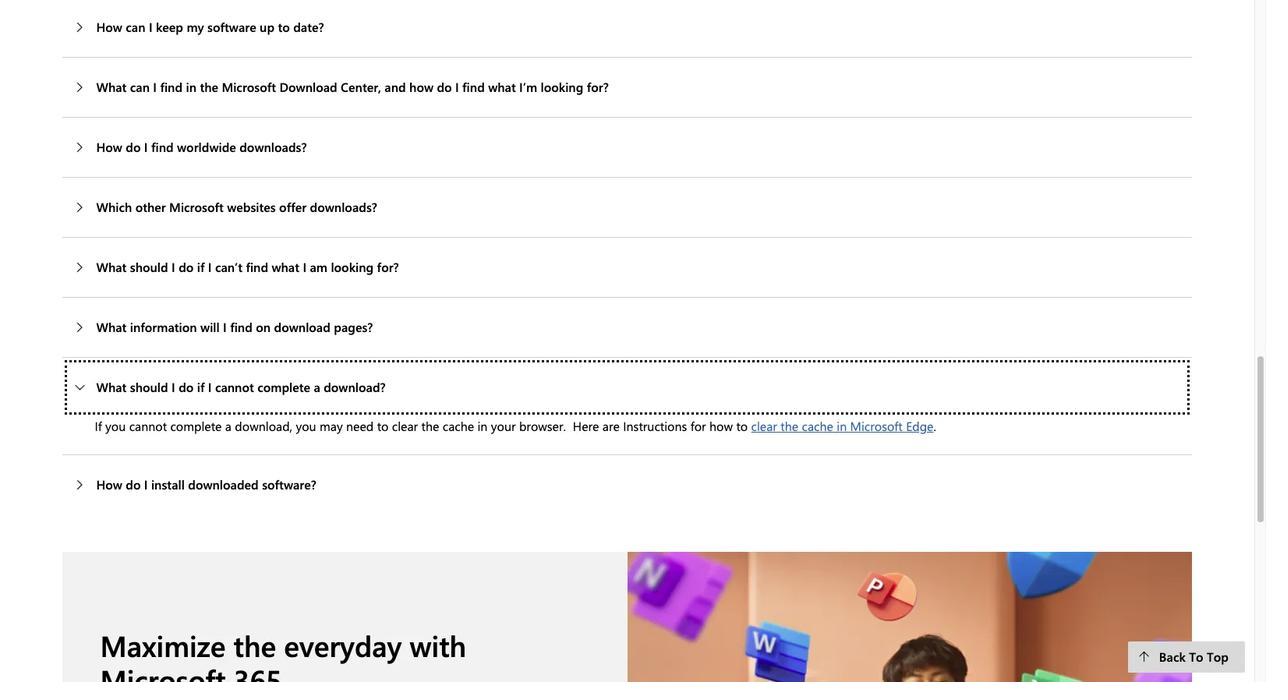 Task type: vqa. For each thing, say whether or not it's contained in the screenshot.
How can I keep my software up to date? at the left of the page
yes



Task type: describe. For each thing, give the bounding box(es) containing it.
0 horizontal spatial complete
[[170, 418, 222, 435]]

back to top link
[[1128, 642, 1245, 673]]

how for how can i keep my software up to date?
[[96, 19, 122, 35]]

clear the cache in microsoft edge link
[[751, 418, 934, 435]]

cannot inside dropdown button
[[215, 379, 254, 396]]

1 vertical spatial how
[[709, 418, 733, 435]]

other
[[135, 199, 166, 215]]

1 you from the left
[[105, 418, 126, 435]]

how for how do i install downloaded software?
[[96, 477, 122, 493]]

what can i find in the microsoft download center, and how do i find what i'm looking for? button
[[63, 58, 1192, 117]]

2 cache from the left
[[802, 418, 833, 435]]

pages?
[[334, 319, 373, 336]]

a young woman works on a surface laptop while microsoft 365 app icons whirl around her head. image
[[627, 552, 1192, 682]]

keep
[[156, 19, 183, 35]]

to inside dropdown button
[[278, 19, 290, 35]]

2 you from the left
[[296, 418, 316, 435]]

2 clear from the left
[[751, 418, 777, 435]]

can't
[[215, 259, 242, 275]]

offer
[[279, 199, 306, 215]]

should for what should i do if i cannot complete a download?
[[130, 379, 168, 396]]

software?
[[262, 477, 316, 493]]

can for how
[[126, 19, 145, 35]]

software
[[207, 19, 256, 35]]

how do i install downloaded software? button
[[63, 456, 1192, 515]]

everyday
[[284, 626, 402, 664]]

.
[[934, 418, 936, 435]]

websites
[[227, 199, 276, 215]]

back to top
[[1159, 649, 1229, 665]]

your
[[491, 418, 516, 435]]

downloads? for which other microsoft websites offer downloads?
[[310, 199, 377, 215]]

what information will i find on download pages?
[[96, 319, 373, 336]]

downloads? for how do i find worldwide downloads?
[[240, 139, 307, 155]]

find left worldwide
[[151, 139, 174, 155]]

need
[[346, 418, 374, 435]]

back
[[1159, 649, 1186, 665]]

for? inside what can i find in the microsoft download center, and how do i find what i'm looking for? dropdown button
[[587, 79, 609, 95]]

which
[[96, 199, 132, 215]]

here
[[573, 418, 599, 435]]

instructions
[[623, 418, 687, 435]]

looking inside dropdown button
[[541, 79, 583, 95]]

1 horizontal spatial in
[[478, 418, 488, 435]]

how do i find worldwide downloads? button
[[63, 118, 1192, 177]]

which other microsoft websites offer downloads?
[[96, 199, 377, 215]]

0 horizontal spatial cannot
[[129, 418, 167, 435]]

for? inside "what should i do if i can't find what i am looking for?" dropdown button
[[377, 259, 399, 275]]

do left install
[[126, 477, 141, 493]]

and
[[385, 79, 406, 95]]

which other microsoft websites offer downloads? button
[[63, 178, 1192, 237]]

what for what information will i find on download pages?
[[96, 319, 127, 336]]

what should i do if i cannot complete a download?
[[96, 379, 386, 396]]

find down 'keep'
[[160, 79, 183, 95]]

for
[[691, 418, 706, 435]]

if you cannot complete a download, you may need to clear the cache in your browser.  here are instructions for how to clear the cache in microsoft edge .
[[95, 418, 936, 435]]

what inside dropdown button
[[272, 259, 299, 275]]

do down information
[[179, 379, 194, 396]]

may
[[320, 418, 343, 435]]

to
[[1189, 649, 1203, 665]]

complete inside dropdown button
[[257, 379, 310, 396]]

what inside dropdown button
[[488, 79, 516, 95]]



Task type: locate. For each thing, give the bounding box(es) containing it.
download?
[[324, 379, 386, 396]]

to
[[278, 19, 290, 35], [377, 418, 389, 435], [736, 418, 748, 435]]

1 horizontal spatial what
[[488, 79, 516, 95]]

0 horizontal spatial in
[[186, 79, 196, 95]]

the inside what can i find in the microsoft download center, and how do i find what i'm looking for? dropdown button
[[200, 79, 218, 95]]

with
[[410, 626, 466, 664]]

a
[[314, 379, 320, 396], [225, 418, 232, 435]]

what for what should i do if i cannot complete a download?
[[96, 379, 127, 396]]

for?
[[587, 79, 609, 95], [377, 259, 399, 275]]

maximize
[[100, 626, 226, 664]]

0 vertical spatial downloads?
[[240, 139, 307, 155]]

4 what from the top
[[96, 379, 127, 396]]

can for what
[[130, 79, 150, 95]]

1 cache from the left
[[443, 418, 474, 435]]

2 what from the top
[[96, 259, 127, 275]]

the
[[200, 79, 218, 95], [421, 418, 439, 435], [781, 418, 798, 435], [234, 626, 276, 664]]

edge
[[906, 418, 934, 435]]

how up which
[[96, 139, 122, 155]]

365
[[234, 660, 282, 682]]

looking inside dropdown button
[[331, 259, 374, 275]]

1 vertical spatial for?
[[377, 259, 399, 275]]

1 vertical spatial can
[[130, 79, 150, 95]]

2 horizontal spatial to
[[736, 418, 748, 435]]

date?
[[293, 19, 324, 35]]

how left 'keep'
[[96, 19, 122, 35]]

how do i find worldwide downloads?
[[96, 139, 307, 155]]

the inside maximize the everyday with microsoft 365
[[234, 626, 276, 664]]

0 vertical spatial should
[[130, 259, 168, 275]]

complete up how do i install downloaded software? at the bottom left of the page
[[170, 418, 222, 435]]

how inside what can i find in the microsoft download center, and how do i find what i'm looking for? dropdown button
[[409, 79, 434, 95]]

for? right am
[[377, 259, 399, 275]]

if down will
[[197, 379, 205, 396]]

cannot up download,
[[215, 379, 254, 396]]

0 horizontal spatial for?
[[377, 259, 399, 275]]

what left am
[[272, 259, 299, 275]]

maximize the everyday with microsoft 365
[[100, 626, 466, 682]]

a left download,
[[225, 418, 232, 435]]

what for what should i do if i can't find what i am looking for?
[[96, 259, 127, 275]]

in
[[186, 79, 196, 95], [478, 418, 488, 435], [837, 418, 847, 435]]

0 horizontal spatial to
[[278, 19, 290, 35]]

1 horizontal spatial how
[[709, 418, 733, 435]]

0 horizontal spatial what
[[272, 259, 299, 275]]

1 horizontal spatial clear
[[751, 418, 777, 435]]

downloaded
[[188, 477, 259, 493]]

for? down how can i keep my software up to date? dropdown button in the top of the page
[[587, 79, 609, 95]]

what left i'm
[[488, 79, 516, 95]]

information
[[130, 319, 197, 336]]

can
[[126, 19, 145, 35], [130, 79, 150, 95]]

1 horizontal spatial downloads?
[[310, 199, 377, 215]]

1 horizontal spatial a
[[314, 379, 320, 396]]

cannot right if
[[129, 418, 167, 435]]

1 horizontal spatial cannot
[[215, 379, 254, 396]]

what can i find in the microsoft download center, and how do i find what i'm looking for?
[[96, 79, 609, 95]]

1 vertical spatial complete
[[170, 418, 222, 435]]

1 vertical spatial cannot
[[129, 418, 167, 435]]

1 horizontal spatial cache
[[802, 418, 833, 435]]

a inside dropdown button
[[314, 379, 320, 396]]

clear right for on the bottom right of page
[[751, 418, 777, 435]]

looking
[[541, 79, 583, 95], [331, 259, 374, 275]]

3 what from the top
[[96, 319, 127, 336]]

can inside how can i keep my software up to date? dropdown button
[[126, 19, 145, 35]]

how right and
[[409, 79, 434, 95]]

0 vertical spatial for?
[[587, 79, 609, 95]]

cache
[[443, 418, 474, 435], [802, 418, 833, 435]]

2 how from the top
[[96, 139, 122, 155]]

what
[[488, 79, 516, 95], [272, 259, 299, 275]]

do
[[437, 79, 452, 95], [126, 139, 141, 155], [179, 259, 194, 275], [179, 379, 194, 396], [126, 477, 141, 493]]

if
[[197, 259, 205, 275], [197, 379, 205, 396]]

0 horizontal spatial a
[[225, 418, 232, 435]]

how left install
[[96, 477, 122, 493]]

find left on
[[230, 319, 252, 336]]

worldwide
[[177, 139, 236, 155]]

am
[[310, 259, 327, 275]]

0 vertical spatial how
[[409, 79, 434, 95]]

1 should from the top
[[130, 259, 168, 275]]

downloads?
[[240, 139, 307, 155], [310, 199, 377, 215]]

do right and
[[437, 79, 452, 95]]

0 horizontal spatial clear
[[392, 418, 418, 435]]

find inside dropdown button
[[246, 259, 268, 275]]

a left download?
[[314, 379, 320, 396]]

center,
[[341, 79, 381, 95]]

complete
[[257, 379, 310, 396], [170, 418, 222, 435]]

1 vertical spatial downloads?
[[310, 199, 377, 215]]

if for cannot
[[197, 379, 205, 396]]

install
[[151, 477, 185, 493]]

in inside dropdown button
[[186, 79, 196, 95]]

0 vertical spatial looking
[[541, 79, 583, 95]]

0 horizontal spatial you
[[105, 418, 126, 435]]

0 vertical spatial cannot
[[215, 379, 254, 396]]

how do i install downloaded software?
[[96, 477, 316, 493]]

0 vertical spatial what
[[488, 79, 516, 95]]

0 vertical spatial a
[[314, 379, 320, 396]]

what for what can i find in the microsoft download center, and how do i find what i'm looking for?
[[96, 79, 127, 95]]

1 if from the top
[[197, 259, 205, 275]]

cannot
[[215, 379, 254, 396], [129, 418, 167, 435]]

1 horizontal spatial for?
[[587, 79, 609, 95]]

to right need
[[377, 418, 389, 435]]

1 clear from the left
[[392, 418, 418, 435]]

up
[[260, 19, 274, 35]]

1 vertical spatial what
[[272, 259, 299, 275]]

clear right need
[[392, 418, 418, 435]]

what information will i find on download pages? button
[[63, 298, 1192, 357]]

0 horizontal spatial looking
[[331, 259, 374, 275]]

1 how from the top
[[96, 19, 122, 35]]

find right can't
[[246, 259, 268, 275]]

1 what from the top
[[96, 79, 127, 95]]

how
[[96, 19, 122, 35], [96, 139, 122, 155], [96, 477, 122, 493]]

what should i do if i cannot complete a download? button
[[63, 358, 1192, 417]]

what should i do if i can't find what i am looking for? button
[[63, 238, 1192, 297]]

1 vertical spatial how
[[96, 139, 122, 155]]

how can i keep my software up to date? button
[[63, 0, 1192, 57]]

how for how do i find worldwide downloads?
[[96, 139, 122, 155]]

0 horizontal spatial cache
[[443, 418, 474, 435]]

if
[[95, 418, 102, 435]]

2 vertical spatial how
[[96, 477, 122, 493]]

1 horizontal spatial looking
[[541, 79, 583, 95]]

complete up download,
[[257, 379, 310, 396]]

to right up
[[278, 19, 290, 35]]

should for what should i do if i can't find what i am looking for?
[[130, 259, 168, 275]]

you left may
[[296, 418, 316, 435]]

microsoft
[[222, 79, 276, 95], [169, 199, 224, 215], [850, 418, 903, 435], [100, 660, 226, 682]]

3 how from the top
[[96, 477, 122, 493]]

i
[[149, 19, 152, 35], [153, 79, 157, 95], [455, 79, 459, 95], [144, 139, 148, 155], [172, 259, 175, 275], [208, 259, 212, 275], [303, 259, 306, 275], [223, 319, 227, 336], [172, 379, 175, 396], [208, 379, 212, 396], [144, 477, 148, 493]]

do up other
[[126, 139, 141, 155]]

you right if
[[105, 418, 126, 435]]

1 vertical spatial looking
[[331, 259, 374, 275]]

how right for on the bottom right of page
[[709, 418, 733, 435]]

top
[[1207, 649, 1229, 665]]

downloads? up offer at the top left of the page
[[240, 139, 307, 155]]

find
[[160, 79, 183, 95], [462, 79, 485, 95], [151, 139, 174, 155], [246, 259, 268, 275], [230, 319, 252, 336]]

looking right i'm
[[541, 79, 583, 95]]

are
[[602, 418, 620, 435]]

1 horizontal spatial complete
[[257, 379, 310, 396]]

0 horizontal spatial how
[[409, 79, 434, 95]]

1 horizontal spatial to
[[377, 418, 389, 435]]

1 vertical spatial a
[[225, 418, 232, 435]]

find left i'm
[[462, 79, 485, 95]]

you
[[105, 418, 126, 435], [296, 418, 316, 435]]

should down other
[[130, 259, 168, 275]]

should down information
[[130, 379, 168, 396]]

downloads? right offer at the top left of the page
[[310, 199, 377, 215]]

looking right am
[[331, 259, 374, 275]]

download,
[[235, 418, 292, 435]]

my
[[187, 19, 204, 35]]

do left can't
[[179, 259, 194, 275]]

if left can't
[[197, 259, 205, 275]]

download
[[274, 319, 330, 336]]

can inside what can i find in the microsoft download center, and how do i find what i'm looking for? dropdown button
[[130, 79, 150, 95]]

0 vertical spatial if
[[197, 259, 205, 275]]

2 horizontal spatial in
[[837, 418, 847, 435]]

0 vertical spatial can
[[126, 19, 145, 35]]

2 should from the top
[[130, 379, 168, 396]]

i'm
[[519, 79, 537, 95]]

should
[[130, 259, 168, 275], [130, 379, 168, 396]]

download
[[280, 79, 337, 95]]

0 horizontal spatial downloads?
[[240, 139, 307, 155]]

1 vertical spatial should
[[130, 379, 168, 396]]

0 vertical spatial complete
[[257, 379, 310, 396]]

what should i do if i can't find what i am looking for?
[[96, 259, 399, 275]]

to right for on the bottom right of page
[[736, 418, 748, 435]]

2 if from the top
[[197, 379, 205, 396]]

what
[[96, 79, 127, 95], [96, 259, 127, 275], [96, 319, 127, 336], [96, 379, 127, 396]]

if for can't
[[197, 259, 205, 275]]

1 horizontal spatial you
[[296, 418, 316, 435]]

clear
[[392, 418, 418, 435], [751, 418, 777, 435]]

will
[[200, 319, 220, 336]]

microsoft inside maximize the everyday with microsoft 365
[[100, 660, 226, 682]]

0 vertical spatial how
[[96, 19, 122, 35]]

on
[[256, 319, 271, 336]]

1 vertical spatial if
[[197, 379, 205, 396]]

how can i keep my software up to date?
[[96, 19, 324, 35]]

how
[[409, 79, 434, 95], [709, 418, 733, 435]]



